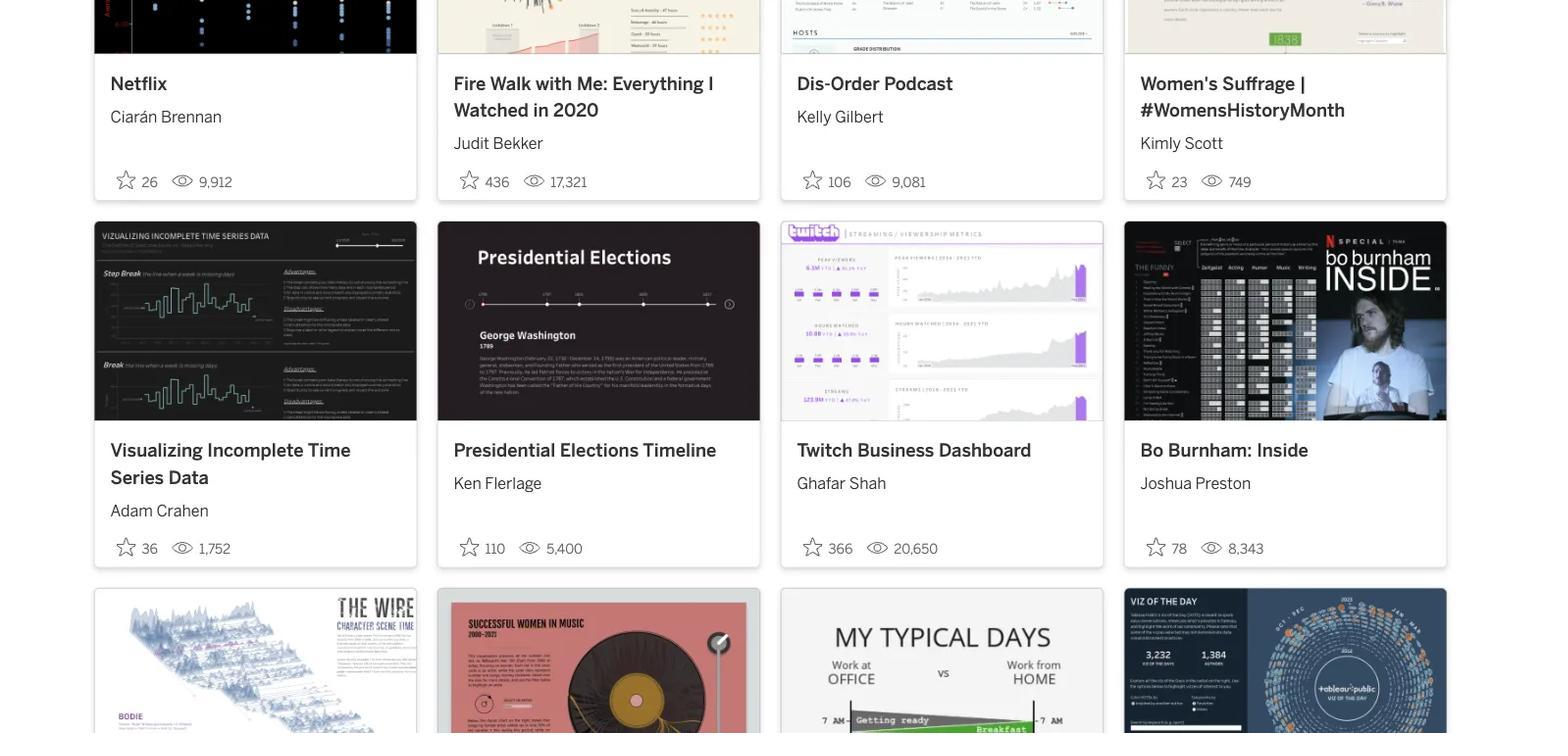 Task type: vqa. For each thing, say whether or not it's contained in the screenshot.


Task type: describe. For each thing, give the bounding box(es) containing it.
9,081
[[893, 174, 926, 190]]

women's
[[1141, 72, 1218, 94]]

bekker
[[493, 134, 543, 153]]

netflix
[[110, 72, 167, 94]]

data
[[169, 467, 209, 489]]

flerlage
[[485, 475, 542, 494]]

podcast
[[884, 72, 953, 94]]

20,650 views element
[[859, 534, 946, 566]]

time
[[308, 440, 351, 462]]

visualizing incomplete time series data
[[110, 440, 351, 489]]

kimly
[[1141, 134, 1181, 153]]

visualizing
[[110, 440, 203, 462]]

dis-
[[797, 72, 831, 94]]

1,752
[[199, 542, 231, 558]]

fire walk with me: everything i watched in 2020 link
[[454, 70, 744, 124]]

suffrage
[[1223, 72, 1295, 94]]

ken flerlage
[[454, 475, 542, 494]]

netflix link
[[110, 70, 401, 97]]

add favorite button for visualizing incomplete time series data
[[110, 532, 164, 564]]

|
[[1300, 72, 1307, 94]]

presidential
[[454, 440, 556, 462]]

8,343 views element
[[1193, 534, 1272, 566]]

inside
[[1257, 440, 1309, 462]]

#womenshistorymonth
[[1141, 99, 1346, 121]]

ciarán
[[110, 107, 157, 126]]

1,752 views element
[[164, 534, 239, 566]]

joshua preston link
[[1141, 465, 1431, 496]]

elections
[[560, 440, 639, 462]]

women's suffrage | #womenshistorymonth link
[[1141, 70, 1431, 124]]

9,912 views element
[[164, 166, 240, 198]]

me:
[[577, 72, 608, 94]]

incomplete
[[207, 440, 304, 462]]

dis-order podcast
[[797, 72, 953, 94]]

with
[[536, 72, 572, 94]]

adam crahen link
[[110, 492, 401, 523]]

joshua preston
[[1141, 475, 1251, 494]]

110
[[485, 542, 505, 558]]

ciarán brennan link
[[110, 97, 401, 128]]

23
[[1172, 174, 1188, 190]]

kimly scott link
[[1141, 124, 1431, 155]]

8,343
[[1229, 542, 1264, 558]]

kelly gilbert link
[[797, 97, 1088, 128]]

timeline
[[643, 440, 717, 462]]

17,321
[[551, 174, 587, 190]]

everything
[[613, 72, 704, 94]]

26
[[142, 174, 158, 190]]

106
[[829, 174, 851, 190]]

kimly scott
[[1141, 134, 1224, 153]]

36
[[142, 542, 158, 558]]

bo burnham: inside link
[[1141, 438, 1431, 465]]

ghafar shah link
[[797, 465, 1088, 496]]



Task type: locate. For each thing, give the bounding box(es) containing it.
fire
[[454, 72, 486, 94]]

add favorite button down "ken"
[[454, 532, 511, 564]]

shah
[[849, 475, 887, 494]]

judit bekker link
[[454, 124, 744, 155]]

twitch business dashboard link
[[797, 438, 1088, 465]]

bo burnham: inside
[[1141, 440, 1309, 462]]

add favorite button containing 36
[[110, 532, 164, 564]]

Add Favorite button
[[797, 532, 859, 564]]

78
[[1172, 542, 1187, 558]]

fire walk with me: everything i watched in 2020
[[454, 72, 714, 121]]

presidential elections timeline
[[454, 440, 717, 462]]

436
[[485, 174, 510, 190]]

add favorite button down judit
[[454, 164, 515, 196]]

judit
[[454, 134, 490, 153]]

i
[[709, 72, 714, 94]]

kelly gilbert
[[797, 107, 884, 126]]

ciarán brennan
[[110, 107, 222, 126]]

scott
[[1185, 134, 1224, 153]]

ghafar shah
[[797, 475, 887, 494]]

walk
[[490, 72, 531, 94]]

add favorite button down kelly
[[797, 164, 857, 196]]

visualizing incomplete time series data link
[[110, 438, 401, 492]]

ghafar
[[797, 475, 846, 494]]

presidential elections timeline link
[[454, 438, 744, 465]]

9,081 views element
[[857, 166, 934, 198]]

in
[[533, 99, 549, 121]]

bo
[[1141, 440, 1164, 462]]

add favorite button for bo burnham: inside
[[1141, 532, 1193, 564]]

add favorite button for presidential elections timeline
[[454, 532, 511, 564]]

Add Favorite button
[[454, 164, 515, 196], [797, 164, 857, 196], [110, 532, 164, 564], [454, 532, 511, 564], [1141, 532, 1193, 564]]

ken
[[454, 475, 482, 494]]

twitch business dashboard
[[797, 440, 1032, 462]]

add favorite button down adam
[[110, 532, 164, 564]]

Add Favorite button
[[110, 164, 164, 196]]

order
[[831, 72, 880, 94]]

twitch
[[797, 440, 853, 462]]

add favorite button for fire walk with me: everything i watched in 2020
[[454, 164, 515, 196]]

749 views element
[[1194, 166, 1260, 198]]

kelly
[[797, 107, 832, 126]]

preston
[[1196, 475, 1251, 494]]

dis-order podcast link
[[797, 70, 1088, 97]]

workbook thumbnail image
[[95, 0, 417, 53], [438, 0, 760, 53], [782, 0, 1103, 53], [1125, 0, 1447, 53], [95, 222, 417, 421], [438, 222, 760, 421], [782, 222, 1103, 421], [1125, 222, 1447, 421], [95, 589, 417, 734], [438, 589, 760, 734], [782, 589, 1103, 734], [1125, 589, 1447, 734]]

watched
[[454, 99, 529, 121]]

add favorite button containing 436
[[454, 164, 515, 196]]

burnham:
[[1168, 440, 1253, 462]]

add favorite button containing 106
[[797, 164, 857, 196]]

add favorite button containing 78
[[1141, 532, 1193, 564]]

judit bekker
[[454, 134, 543, 153]]

brennan
[[161, 107, 222, 126]]

5,400
[[547, 542, 583, 558]]

17,321 views element
[[515, 166, 595, 198]]

business
[[857, 440, 934, 462]]

749
[[1229, 174, 1252, 190]]

9,912
[[199, 174, 232, 190]]

add favorite button containing 110
[[454, 532, 511, 564]]

adam crahen
[[110, 502, 209, 521]]

Add Favorite button
[[1141, 164, 1194, 196]]

gilbert
[[835, 107, 884, 126]]

women's suffrage | #womenshistorymonth
[[1141, 72, 1346, 121]]

5,400 views element
[[511, 534, 591, 566]]

add favorite button down joshua
[[1141, 532, 1193, 564]]

crahen
[[156, 502, 209, 521]]

366
[[829, 542, 853, 558]]

dashboard
[[939, 440, 1032, 462]]

joshua
[[1141, 475, 1192, 494]]

adam
[[110, 502, 153, 521]]

series
[[110, 467, 164, 489]]

20,650
[[894, 542, 938, 558]]

add favorite button for dis-order podcast
[[797, 164, 857, 196]]

ken flerlage link
[[454, 465, 744, 496]]

2020
[[553, 99, 599, 121]]



